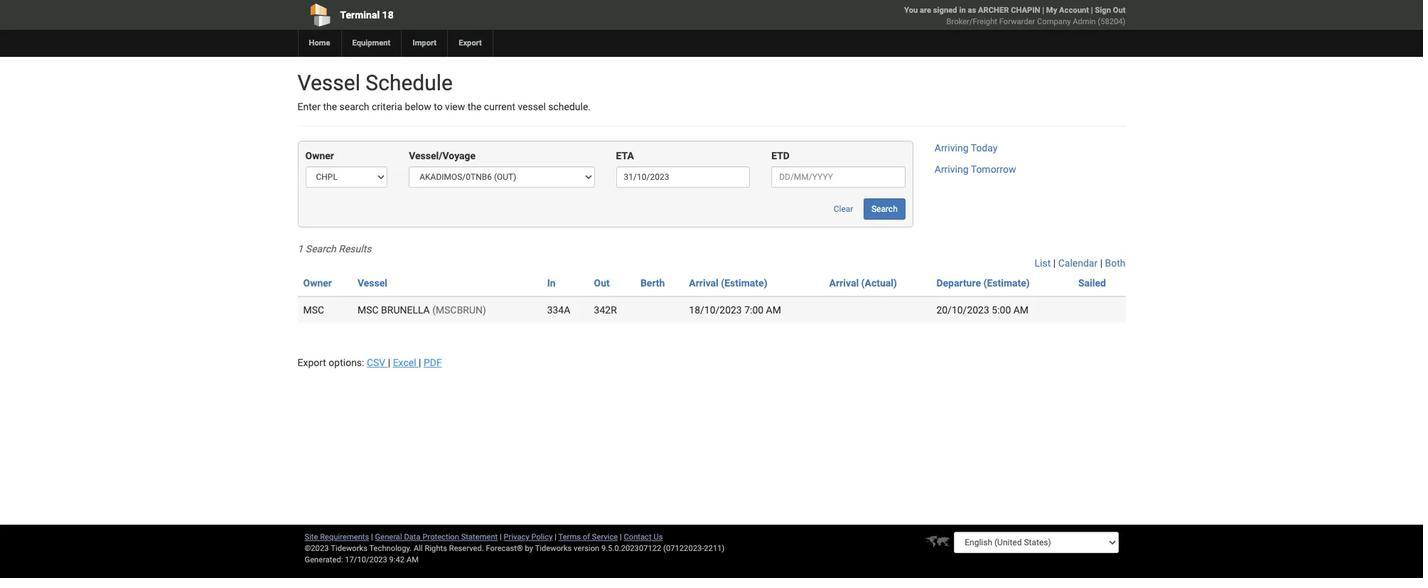 Task type: vqa. For each thing, say whether or not it's contained in the screenshot.
bottom Arriving
yes



Task type: locate. For each thing, give the bounding box(es) containing it.
import link
[[401, 30, 447, 57]]

ETD text field
[[772, 167, 906, 188]]

privacy policy link
[[504, 533, 553, 542]]

arriving
[[935, 143, 969, 154], [935, 164, 969, 175]]

(58204)
[[1098, 17, 1126, 26]]

1 arriving from the top
[[935, 143, 969, 154]]

csv link
[[367, 357, 388, 369]]

| left my
[[1043, 6, 1045, 15]]

arriving tomorrow
[[935, 164, 1017, 175]]

enter
[[298, 101, 321, 112]]

arriving today
[[935, 143, 998, 154]]

7:00
[[745, 305, 764, 316]]

0 horizontal spatial search
[[306, 244, 336, 255]]

arrival (actual)
[[830, 278, 898, 289]]

the right enter
[[323, 101, 337, 112]]

brunella
[[381, 305, 430, 316]]

(07122023-
[[664, 544, 704, 553]]

general
[[375, 533, 402, 542]]

rights
[[425, 544, 447, 553]]

owner
[[305, 150, 334, 162], [303, 278, 332, 289]]

arriving for arriving today
[[935, 143, 969, 154]]

you
[[905, 6, 918, 15]]

calendar link
[[1059, 258, 1098, 269]]

am down all
[[407, 555, 419, 565]]

statement
[[461, 533, 498, 542]]

| up tideworks
[[555, 533, 557, 542]]

1 horizontal spatial the
[[468, 101, 482, 112]]

am right 5:00
[[1014, 305, 1029, 316]]

9:42
[[389, 555, 405, 565]]

am right 7:00
[[766, 305, 782, 316]]

you are signed in as archer chapin | my account | sign out broker/freight forwarder company admin (58204)
[[905, 6, 1126, 26]]

csv
[[367, 357, 386, 369]]

current
[[484, 101, 516, 112]]

arrival left (actual)
[[830, 278, 859, 289]]

vessel inside vessel schedule enter the search criteria below to view the current vessel schedule.
[[298, 70, 361, 95]]

contact us link
[[624, 533, 663, 542]]

2 (estimate) from the left
[[984, 278, 1030, 289]]

out link
[[594, 278, 610, 289]]

generated:
[[305, 555, 343, 565]]

2 arrival from the left
[[830, 278, 859, 289]]

1 horizontal spatial arrival
[[830, 278, 859, 289]]

out inside you are signed in as archer chapin | my account | sign out broker/freight forwarder company admin (58204)
[[1114, 6, 1126, 15]]

vessel up enter
[[298, 70, 361, 95]]

0 horizontal spatial (estimate)
[[721, 278, 768, 289]]

terminal 18 link
[[298, 0, 630, 30]]

results
[[339, 244, 372, 255]]

(estimate) up 18/10/2023 7:00 am
[[721, 278, 768, 289]]

1 horizontal spatial search
[[872, 204, 898, 214]]

0 horizontal spatial msc
[[303, 305, 324, 316]]

msc for msc
[[303, 305, 324, 316]]

in link
[[547, 278, 556, 289]]

msc down vessel link
[[358, 305, 379, 316]]

equipment
[[352, 38, 391, 48]]

vessel for vessel schedule enter the search criteria below to view the current vessel schedule.
[[298, 70, 361, 95]]

20/10/2023
[[937, 305, 990, 316]]

arrival
[[689, 278, 719, 289], [830, 278, 859, 289]]

export
[[459, 38, 482, 48], [298, 357, 326, 369]]

options:
[[329, 357, 365, 369]]

both
[[1106, 258, 1126, 269]]

0 horizontal spatial arrival
[[689, 278, 719, 289]]

1 horizontal spatial export
[[459, 38, 482, 48]]

| right csv
[[388, 357, 391, 369]]

1 vertical spatial arriving
[[935, 164, 969, 175]]

1 vertical spatial vessel
[[358, 278, 388, 289]]

my account link
[[1047, 6, 1090, 15]]

search
[[340, 101, 369, 112]]

vessel link
[[358, 278, 388, 289]]

2211)
[[704, 544, 725, 553]]

excel link
[[393, 357, 419, 369]]

both link
[[1106, 258, 1126, 269]]

vessel down results at top
[[358, 278, 388, 289]]

vessel for vessel
[[358, 278, 388, 289]]

tomorrow
[[971, 164, 1017, 175]]

0 horizontal spatial am
[[407, 555, 419, 565]]

home link
[[298, 30, 341, 57]]

privacy
[[504, 533, 530, 542]]

export options: csv | excel | pdf
[[298, 357, 442, 369]]

export for export options: csv | excel | pdf
[[298, 357, 326, 369]]

export for export
[[459, 38, 482, 48]]

1 (estimate) from the left
[[721, 278, 768, 289]]

policy
[[532, 533, 553, 542]]

out up 342r
[[594, 278, 610, 289]]

arriving down the arriving today
[[935, 164, 969, 175]]

1 horizontal spatial (estimate)
[[984, 278, 1030, 289]]

0 vertical spatial out
[[1114, 6, 1126, 15]]

service
[[592, 533, 618, 542]]

forwarder
[[1000, 17, 1036, 26]]

vessel schedule enter the search criteria below to view the current vessel schedule.
[[298, 70, 591, 112]]

2 msc from the left
[[358, 305, 379, 316]]

1 horizontal spatial am
[[766, 305, 782, 316]]

0 vertical spatial vessel
[[298, 70, 361, 95]]

list link
[[1035, 258, 1051, 269]]

0 horizontal spatial export
[[298, 357, 326, 369]]

2 arriving from the top
[[935, 164, 969, 175]]

1 vertical spatial owner
[[303, 278, 332, 289]]

1 horizontal spatial msc
[[358, 305, 379, 316]]

0 vertical spatial search
[[872, 204, 898, 214]]

0 vertical spatial arriving
[[935, 143, 969, 154]]

owner left vessel link
[[303, 278, 332, 289]]

©2023 tideworks
[[305, 544, 368, 553]]

export down terminal 18 link
[[459, 38, 482, 48]]

forecast®
[[486, 544, 523, 553]]

in
[[547, 278, 556, 289]]

site requirements | general data protection statement | privacy policy | terms of service | contact us ©2023 tideworks technology. all rights reserved. forecast® by tideworks version 9.5.0.202307122 (07122023-2211) generated: 17/10/2023 9:42 am
[[305, 533, 725, 565]]

am
[[766, 305, 782, 316], [1014, 305, 1029, 316], [407, 555, 419, 565]]

arriving up arriving tomorrow link
[[935, 143, 969, 154]]

out up the (58204)
[[1114, 6, 1126, 15]]

pdf
[[424, 357, 442, 369]]

0 horizontal spatial the
[[323, 101, 337, 112]]

general data protection statement link
[[375, 533, 498, 542]]

export inside 'export' link
[[459, 38, 482, 48]]

are
[[920, 6, 932, 15]]

arriving for arriving tomorrow
[[935, 164, 969, 175]]

1 vertical spatial search
[[306, 244, 336, 255]]

sign
[[1096, 6, 1112, 15]]

broker/freight
[[947, 17, 998, 26]]

2 the from the left
[[468, 101, 482, 112]]

the
[[323, 101, 337, 112], [468, 101, 482, 112]]

342r
[[594, 305, 617, 316]]

protection
[[423, 533, 459, 542]]

1 msc from the left
[[303, 305, 324, 316]]

owner down enter
[[305, 150, 334, 162]]

arrival for arrival (actual)
[[830, 278, 859, 289]]

1 horizontal spatial out
[[1114, 6, 1126, 15]]

terminal
[[340, 9, 380, 21]]

am inside site requirements | general data protection statement | privacy policy | terms of service | contact us ©2023 tideworks technology. all rights reserved. forecast® by tideworks version 9.5.0.202307122 (07122023-2211) generated: 17/10/2023 9:42 am
[[407, 555, 419, 565]]

arrival down the 1 search results list | calendar | both
[[689, 278, 719, 289]]

the right view
[[468, 101, 482, 112]]

msc down owner link
[[303, 305, 324, 316]]

0 vertical spatial export
[[459, 38, 482, 48]]

| right list "link"
[[1054, 258, 1056, 269]]

equipment link
[[341, 30, 401, 57]]

terminal 18
[[340, 9, 394, 21]]

(estimate) up 5:00
[[984, 278, 1030, 289]]

vessel
[[518, 101, 546, 112]]

ETA text field
[[616, 167, 751, 188]]

| left "pdf" link
[[419, 357, 421, 369]]

import
[[413, 38, 437, 48]]

1 arrival from the left
[[689, 278, 719, 289]]

vessel
[[298, 70, 361, 95], [358, 278, 388, 289]]

search right 1
[[306, 244, 336, 255]]

search
[[872, 204, 898, 214], [306, 244, 336, 255]]

(mscbrun)
[[433, 305, 486, 316]]

search right clear at top right
[[872, 204, 898, 214]]

export left options:
[[298, 357, 326, 369]]

1 the from the left
[[323, 101, 337, 112]]

2 horizontal spatial am
[[1014, 305, 1029, 316]]

today
[[971, 143, 998, 154]]

20/10/2023 5:00 am
[[937, 305, 1029, 316]]

1 vertical spatial export
[[298, 357, 326, 369]]

1 vertical spatial out
[[594, 278, 610, 289]]



Task type: describe. For each thing, give the bounding box(es) containing it.
0 horizontal spatial out
[[594, 278, 610, 289]]

sailed
[[1079, 278, 1107, 289]]

terms
[[559, 533, 581, 542]]

tideworks
[[535, 544, 572, 553]]

sailed link
[[1079, 278, 1107, 289]]

list
[[1035, 258, 1051, 269]]

5:00
[[992, 305, 1012, 316]]

calendar
[[1059, 258, 1098, 269]]

signed
[[934, 6, 958, 15]]

below
[[405, 101, 432, 112]]

arrival (actual) link
[[830, 278, 898, 289]]

18/10/2023
[[689, 305, 742, 316]]

pdf link
[[424, 357, 442, 369]]

departure (estimate)
[[937, 278, 1030, 289]]

archer
[[979, 6, 1010, 15]]

| left "general"
[[371, 533, 373, 542]]

1
[[298, 244, 303, 255]]

(estimate) for arrival (estimate)
[[721, 278, 768, 289]]

| left sign
[[1092, 6, 1094, 15]]

18/10/2023 7:00 am
[[689, 305, 782, 316]]

excel
[[393, 357, 416, 369]]

owner link
[[303, 278, 332, 289]]

(actual)
[[862, 278, 898, 289]]

17/10/2023
[[345, 555, 387, 565]]

clear
[[834, 204, 854, 214]]

of
[[583, 533, 590, 542]]

criteria
[[372, 101, 403, 112]]

contact
[[624, 533, 652, 542]]

| up forecast®
[[500, 533, 502, 542]]

departure
[[937, 278, 982, 289]]

arrival (estimate) link
[[689, 278, 768, 289]]

export link
[[447, 30, 493, 57]]

as
[[968, 6, 977, 15]]

terms of service link
[[559, 533, 618, 542]]

arriving tomorrow link
[[935, 164, 1017, 175]]

search button
[[864, 199, 906, 220]]

vessel/voyage
[[409, 150, 476, 162]]

msc for msc brunella (mscbrun)
[[358, 305, 379, 316]]

18
[[382, 9, 394, 21]]

schedule
[[366, 70, 453, 95]]

account
[[1060, 6, 1090, 15]]

data
[[404, 533, 421, 542]]

my
[[1047, 6, 1058, 15]]

0 vertical spatial owner
[[305, 150, 334, 162]]

technology.
[[369, 544, 412, 553]]

arrival for arrival (estimate)
[[689, 278, 719, 289]]

all
[[414, 544, 423, 553]]

| up the 9.5.0.202307122
[[620, 533, 622, 542]]

us
[[654, 533, 663, 542]]

by
[[525, 544, 534, 553]]

am for 20/10/2023 5:00 am
[[1014, 305, 1029, 316]]

etd
[[772, 150, 790, 162]]

arrival (estimate)
[[689, 278, 768, 289]]

in
[[960, 6, 966, 15]]

departure (estimate) link
[[937, 278, 1030, 289]]

home
[[309, 38, 330, 48]]

schedule.
[[549, 101, 591, 112]]

chapin
[[1012, 6, 1041, 15]]

search inside the 1 search results list | calendar | both
[[306, 244, 336, 255]]

version
[[574, 544, 600, 553]]

eta
[[616, 150, 634, 162]]

company
[[1038, 17, 1071, 26]]

msc brunella (mscbrun)
[[358, 305, 486, 316]]

sign out link
[[1096, 6, 1126, 15]]

clear button
[[826, 199, 862, 220]]

requirements
[[320, 533, 369, 542]]

search inside button
[[872, 204, 898, 214]]

admin
[[1073, 17, 1096, 26]]

arriving today link
[[935, 143, 998, 154]]

site requirements link
[[305, 533, 369, 542]]

| left both at top
[[1101, 258, 1103, 269]]

(estimate) for departure (estimate)
[[984, 278, 1030, 289]]

am for 18/10/2023 7:00 am
[[766, 305, 782, 316]]

334a
[[547, 305, 571, 316]]

1 search results list | calendar | both
[[298, 244, 1126, 269]]



